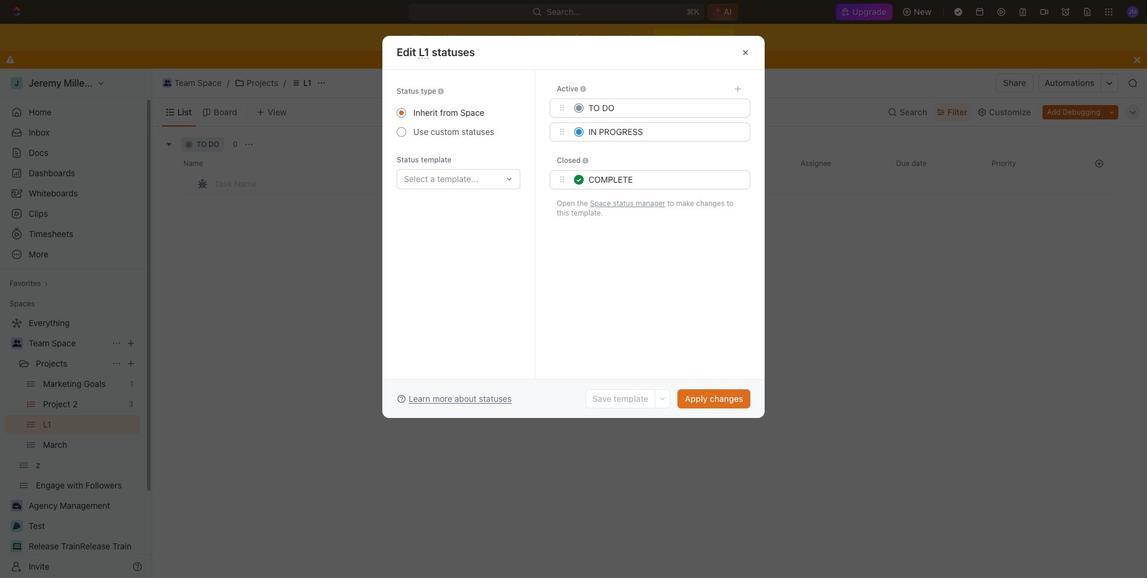 Task type: vqa. For each thing, say whether or not it's contained in the screenshot.
2nd the 'Status name...' text box
yes



Task type: describe. For each thing, give the bounding box(es) containing it.
tree inside sidebar navigation
[[5, 314, 141, 579]]

2 status name... text field from the top
[[589, 171, 743, 189]]

1 status name... text field from the top
[[589, 123, 743, 141]]

user group image
[[12, 340, 21, 347]]



Task type: locate. For each thing, give the bounding box(es) containing it.
option group
[[397, 103, 495, 142]]

Status name... text field
[[589, 123, 743, 141], [589, 171, 743, 189]]

1 vertical spatial status name... text field
[[589, 171, 743, 189]]

None radio
[[397, 127, 407, 137]]

sidebar navigation
[[0, 69, 152, 579]]

0 vertical spatial status name... text field
[[589, 123, 743, 141]]

user group image
[[164, 80, 171, 86]]

Status name... text field
[[589, 99, 743, 117]]

tree
[[5, 314, 141, 579]]

None radio
[[397, 108, 407, 118]]

Task Name text field
[[215, 174, 564, 193]]



